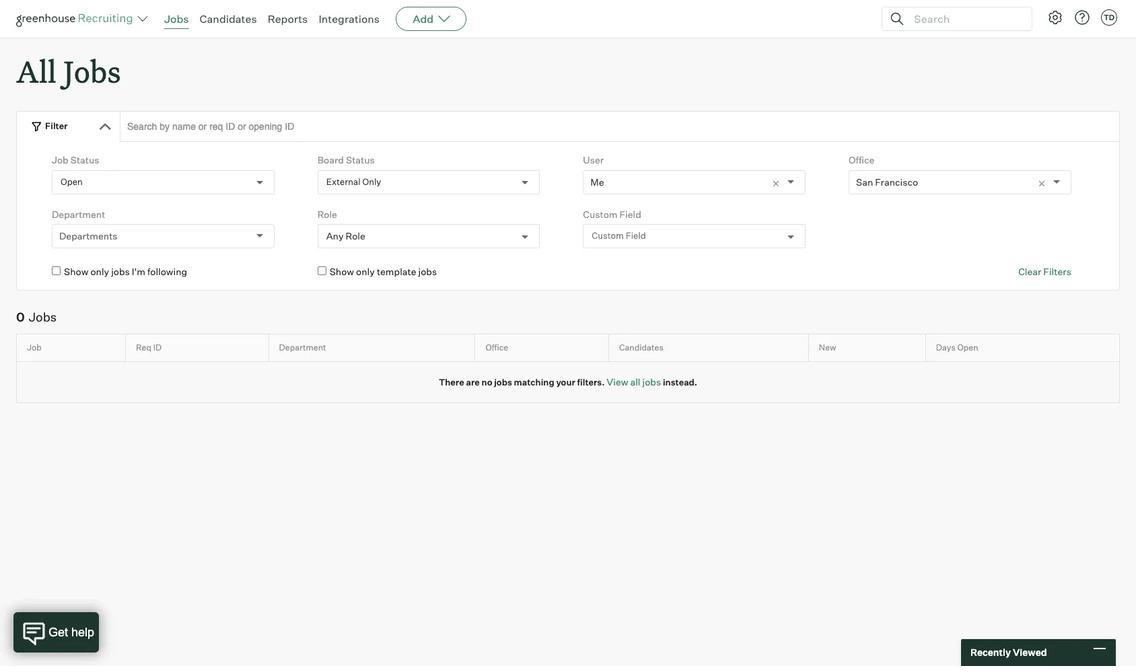 Task type: vqa. For each thing, say whether or not it's contained in the screenshot.
Scorecards 'link' on the bottom left
no



Task type: locate. For each thing, give the bounding box(es) containing it.
1 horizontal spatial open
[[958, 343, 979, 353]]

reports
[[268, 12, 308, 26]]

candidates
[[200, 12, 257, 26], [619, 343, 664, 353]]

candidates right jobs link
[[200, 12, 257, 26]]

2 status from the left
[[346, 154, 375, 166]]

1 clear value element from the left
[[772, 171, 788, 194]]

1 vertical spatial candidates
[[619, 343, 664, 353]]

francisco
[[875, 176, 918, 188]]

department
[[52, 208, 105, 220], [279, 343, 326, 353]]

jobs right 0
[[29, 309, 57, 324]]

1 horizontal spatial role
[[346, 231, 365, 242]]

2 only from the left
[[356, 266, 375, 278]]

no
[[482, 377, 492, 388]]

1 vertical spatial custom
[[592, 231, 624, 241]]

departments
[[59, 230, 118, 242]]

custom
[[583, 208, 618, 220], [592, 231, 624, 241]]

1 vertical spatial job
[[27, 343, 42, 353]]

job for job status
[[52, 154, 68, 166]]

status
[[70, 154, 99, 166], [346, 154, 375, 166]]

0 horizontal spatial candidates
[[200, 12, 257, 26]]

0 horizontal spatial open
[[61, 176, 83, 187]]

open down the job status
[[61, 176, 83, 187]]

role up the any at the left of page
[[318, 208, 337, 220]]

1 clear value image from the left
[[772, 179, 781, 188]]

office up no at the bottom left
[[486, 343, 508, 353]]

only left "template"
[[356, 266, 375, 278]]

0 horizontal spatial show
[[64, 266, 88, 278]]

1 show from the left
[[64, 266, 88, 278]]

1 horizontal spatial job
[[52, 154, 68, 166]]

1 horizontal spatial clear value element
[[1037, 171, 1054, 194]]

0 horizontal spatial department
[[52, 208, 105, 220]]

0 horizontal spatial only
[[90, 266, 109, 278]]

1 vertical spatial role
[[346, 231, 365, 242]]

0 horizontal spatial clear value element
[[772, 171, 788, 194]]

0 horizontal spatial job
[[27, 343, 42, 353]]

job down the 0 jobs
[[27, 343, 42, 353]]

show
[[64, 266, 88, 278], [330, 266, 354, 278]]

status for board status
[[346, 154, 375, 166]]

integrations link
[[319, 12, 380, 26]]

1 horizontal spatial status
[[346, 154, 375, 166]]

custom field down me
[[583, 208, 641, 220]]

show for show only jobs i'm following
[[64, 266, 88, 278]]

only down departments
[[90, 266, 109, 278]]

field
[[620, 208, 641, 220], [626, 231, 646, 241]]

filters
[[1044, 266, 1072, 278]]

jobs inside there are no jobs matching your filters. view all jobs instead.
[[494, 377, 512, 388]]

jobs right the all
[[643, 376, 661, 388]]

2 clear value image from the left
[[1037, 179, 1047, 188]]

0 vertical spatial office
[[849, 154, 875, 166]]

days
[[936, 343, 956, 353]]

2 show from the left
[[330, 266, 354, 278]]

clear value element for me
[[772, 171, 788, 194]]

new
[[819, 343, 837, 353]]

1 vertical spatial field
[[626, 231, 646, 241]]

custom down me option
[[592, 231, 624, 241]]

filter
[[45, 121, 68, 131]]

0 vertical spatial jobs
[[164, 12, 189, 26]]

td button
[[1101, 9, 1118, 26]]

status for job status
[[70, 154, 99, 166]]

jobs
[[111, 266, 130, 278], [418, 266, 437, 278], [643, 376, 661, 388], [494, 377, 512, 388]]

clear
[[1019, 266, 1042, 278]]

custom down me
[[583, 208, 618, 220]]

your
[[556, 377, 576, 388]]

1 horizontal spatial department
[[279, 343, 326, 353]]

open right days at bottom
[[958, 343, 979, 353]]

show right show only jobs i'm following checkbox
[[64, 266, 88, 278]]

1 horizontal spatial jobs
[[63, 51, 121, 91]]

clear value element for san francisco
[[1037, 171, 1054, 194]]

1 vertical spatial jobs
[[63, 51, 121, 91]]

show right show only template jobs option
[[330, 266, 354, 278]]

clear value image
[[772, 179, 781, 188], [1037, 179, 1047, 188]]

1 only from the left
[[90, 266, 109, 278]]

0 horizontal spatial role
[[318, 208, 337, 220]]

external
[[326, 176, 361, 187]]

1 status from the left
[[70, 154, 99, 166]]

jobs down greenhouse recruiting image
[[63, 51, 121, 91]]

1 horizontal spatial show
[[330, 266, 354, 278]]

job down filter
[[52, 154, 68, 166]]

Show only jobs I'm following checkbox
[[52, 267, 61, 275]]

1 horizontal spatial clear value image
[[1037, 179, 1047, 188]]

2 vertical spatial jobs
[[29, 309, 57, 324]]

custom field down me option
[[592, 231, 646, 241]]

only
[[90, 266, 109, 278], [356, 266, 375, 278]]

0 vertical spatial job
[[52, 154, 68, 166]]

1 vertical spatial department
[[279, 343, 326, 353]]

days open
[[936, 343, 979, 353]]

me
[[591, 176, 604, 188]]

jobs right no at the bottom left
[[494, 377, 512, 388]]

candidates up the all
[[619, 343, 664, 353]]

job for job
[[27, 343, 42, 353]]

0 horizontal spatial status
[[70, 154, 99, 166]]

clear filters
[[1019, 266, 1072, 278]]

office up san
[[849, 154, 875, 166]]

following
[[147, 266, 187, 278]]

jobs
[[164, 12, 189, 26], [63, 51, 121, 91], [29, 309, 57, 324]]

0 horizontal spatial clear value image
[[772, 179, 781, 188]]

there are no jobs matching your filters. view all jobs instead.
[[439, 376, 698, 388]]

greenhouse recruiting image
[[16, 11, 137, 27]]

configure image
[[1048, 9, 1064, 26]]

recently viewed
[[971, 647, 1047, 659]]

0 horizontal spatial office
[[486, 343, 508, 353]]

1 horizontal spatial candidates
[[619, 343, 664, 353]]

show for show only template jobs
[[330, 266, 354, 278]]

1 horizontal spatial only
[[356, 266, 375, 278]]

open
[[61, 176, 83, 187], [958, 343, 979, 353]]

0 vertical spatial role
[[318, 208, 337, 220]]

jobs left 'candidates' link
[[164, 12, 189, 26]]

any
[[326, 231, 344, 242]]

custom field
[[583, 208, 641, 220], [592, 231, 646, 241]]

filters.
[[577, 377, 605, 388]]

add
[[413, 12, 434, 26]]

office
[[849, 154, 875, 166], [486, 343, 508, 353]]

show only jobs i'm following
[[64, 266, 187, 278]]

td
[[1104, 13, 1115, 22]]

clear value element
[[772, 171, 788, 194], [1037, 171, 1054, 194]]

req id
[[136, 343, 162, 353]]

0 horizontal spatial jobs
[[29, 309, 57, 324]]

role right the any at the left of page
[[346, 231, 365, 242]]

job
[[52, 154, 68, 166], [27, 343, 42, 353]]

role
[[318, 208, 337, 220], [346, 231, 365, 242]]

job status
[[52, 154, 99, 166]]

2 clear value element from the left
[[1037, 171, 1054, 194]]

1 horizontal spatial office
[[849, 154, 875, 166]]

1 vertical spatial open
[[958, 343, 979, 353]]



Task type: describe. For each thing, give the bounding box(es) containing it.
me option
[[591, 176, 604, 188]]

jobs for all jobs
[[63, 51, 121, 91]]

jobs for 0 jobs
[[29, 309, 57, 324]]

0 vertical spatial candidates
[[200, 12, 257, 26]]

Search text field
[[911, 9, 1020, 29]]

all
[[16, 51, 56, 91]]

only
[[362, 176, 381, 187]]

0 vertical spatial custom field
[[583, 208, 641, 220]]

1 vertical spatial office
[[486, 343, 508, 353]]

0 vertical spatial custom
[[583, 208, 618, 220]]

candidates link
[[200, 12, 257, 26]]

user
[[583, 154, 604, 166]]

Search by name or req ID or opening ID text field
[[120, 111, 1120, 142]]

jobs left i'm
[[111, 266, 130, 278]]

only for template
[[356, 266, 375, 278]]

matching
[[514, 377, 555, 388]]

jobs link
[[164, 12, 189, 26]]

any role
[[326, 231, 365, 242]]

0 vertical spatial open
[[61, 176, 83, 187]]

1 vertical spatial custom field
[[592, 231, 646, 241]]

viewed
[[1013, 647, 1047, 659]]

clear value image for me
[[772, 179, 781, 188]]

reports link
[[268, 12, 308, 26]]

there
[[439, 377, 464, 388]]

all
[[630, 376, 641, 388]]

2 horizontal spatial jobs
[[164, 12, 189, 26]]

template
[[377, 266, 416, 278]]

san francisco option
[[856, 176, 918, 188]]

instead.
[[663, 377, 698, 388]]

integrations
[[319, 12, 380, 26]]

Show only template jobs checkbox
[[318, 267, 326, 275]]

are
[[466, 377, 480, 388]]

show only template jobs
[[330, 266, 437, 278]]

i'm
[[132, 266, 145, 278]]

0 jobs
[[16, 309, 57, 324]]

0
[[16, 309, 25, 324]]

board status
[[318, 154, 375, 166]]

jobs right "template"
[[418, 266, 437, 278]]

san francisco
[[856, 176, 918, 188]]

board
[[318, 154, 344, 166]]

add button
[[396, 7, 467, 31]]

only for jobs
[[90, 266, 109, 278]]

view all jobs link
[[607, 376, 661, 388]]

0 vertical spatial field
[[620, 208, 641, 220]]

0 vertical spatial department
[[52, 208, 105, 220]]

clear value image for san francisco
[[1037, 179, 1047, 188]]

recently
[[971, 647, 1011, 659]]

external only
[[326, 176, 381, 187]]

view
[[607, 376, 628, 388]]

req
[[136, 343, 152, 353]]

all jobs
[[16, 51, 121, 91]]

san
[[856, 176, 873, 188]]

clear filters link
[[1019, 265, 1072, 279]]

id
[[153, 343, 162, 353]]

td button
[[1099, 7, 1120, 28]]



